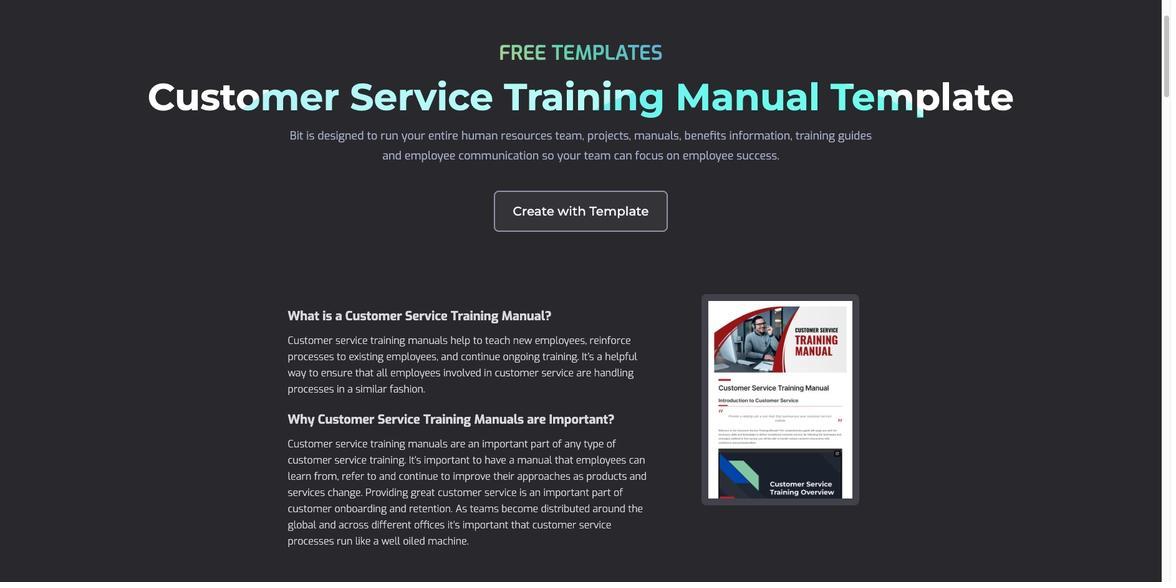 Task type: locate. For each thing, give the bounding box(es) containing it.
to up the improve
[[473, 454, 482, 467]]

continue inside customer service training manuals help to teach new employees, reinforce processes to existing employees, and continue ongoing training. it's a helpful way to ensure that all employees involved in customer service are handling processes in a similar fashion.
[[461, 351, 500, 364]]

manuals for and
[[408, 334, 448, 348]]

manuals,
[[635, 129, 682, 144]]

2 vertical spatial training
[[371, 438, 405, 451]]

way
[[288, 367, 306, 380]]

0 vertical spatial that
[[355, 367, 374, 380]]

1 vertical spatial part
[[592, 487, 611, 500]]

new
[[513, 334, 532, 348]]

helpful
[[605, 351, 638, 364]]

0 vertical spatial are
[[577, 367, 592, 380]]

service down fashion.
[[378, 412, 420, 429]]

are inside customer service training manuals are an important part of any type of customer service training. it's important to have a manual that employees can learn from, refer to and continue to improve their approaches as products and services change. providing great customer service is an important part of customer onboarding and retention. as teams become distributed around the global and across different offices it's important that customer service processes run like a well oiled machine.
[[451, 438, 466, 451]]

it's up great on the left of the page
[[409, 454, 421, 467]]

improve
[[453, 470, 491, 484]]

help
[[451, 334, 471, 348]]

your
[[402, 129, 425, 144], [557, 148, 581, 163]]

training down involved
[[424, 412, 471, 429]]

can
[[614, 148, 632, 163], [629, 454, 646, 467]]

employee
[[405, 148, 456, 163], [683, 148, 734, 163]]

run inside customer service training manuals are an important part of any type of customer service training. it's important to have a manual that employees can learn from, refer to and continue to improve their approaches as products and services change. providing great customer service is an important part of customer onboarding and retention. as teams become distributed around the global and across different offices it's important that customer service processes run like a well oiled machine.
[[337, 535, 353, 548]]

1 horizontal spatial an
[[530, 487, 541, 500]]

0 horizontal spatial that
[[355, 367, 374, 380]]

0 vertical spatial service
[[350, 74, 494, 120]]

customer service training manuals help to teach new employees, reinforce processes to existing employees, and continue ongoing training. it's a helpful way to ensure that all employees involved in customer service are handling processes in a similar fashion.
[[288, 334, 638, 396]]

employee down "entire"
[[405, 148, 456, 163]]

important
[[482, 438, 528, 451], [424, 454, 470, 467], [544, 487, 590, 500], [463, 519, 509, 532]]

and inside bit is designed to run your entire human resources team, projects, manuals, benefits information, training guides and employee communication so your team can focus on employee success.
[[383, 148, 402, 163]]

service
[[350, 74, 494, 120], [405, 308, 448, 325], [378, 412, 420, 429]]

are right manuals
[[527, 412, 546, 429]]

0 vertical spatial part
[[531, 438, 550, 451]]

training up help
[[451, 308, 499, 325]]

2 vertical spatial is
[[520, 487, 527, 500]]

any
[[565, 438, 581, 451]]

fashion.
[[390, 383, 425, 396]]

training up providing
[[371, 438, 405, 451]]

communication
[[459, 148, 539, 163]]

2 vertical spatial training
[[424, 412, 471, 429]]

machine.
[[428, 535, 469, 548]]

customer down ongoing
[[495, 367, 539, 380]]

training. inside customer service training manuals help to teach new employees, reinforce processes to existing employees, and continue ongoing training. it's a helpful way to ensure that all employees involved in customer service are handling processes in a similar fashion.
[[543, 351, 579, 364]]

a down ensure
[[348, 383, 353, 396]]

0 horizontal spatial training.
[[370, 454, 406, 467]]

is
[[307, 129, 315, 144], [323, 308, 332, 325], [520, 487, 527, 500]]

customer down distributed
[[533, 519, 577, 532]]

providing
[[366, 487, 408, 500]]

important up have
[[482, 438, 528, 451]]

different
[[372, 519, 411, 532]]

handling
[[594, 367, 634, 380]]

2 vertical spatial processes
[[288, 535, 334, 548]]

run left like
[[337, 535, 353, 548]]

1 vertical spatial are
[[527, 412, 546, 429]]

of up 'around'
[[614, 487, 623, 500]]

0 vertical spatial template
[[831, 74, 1015, 120]]

employees inside customer service training manuals help to teach new employees, reinforce processes to existing employees, and continue ongoing training. it's a helpful way to ensure that all employees involved in customer service are handling processes in a similar fashion.
[[391, 367, 441, 380]]

it's
[[582, 351, 595, 364], [409, 454, 421, 467]]

around
[[593, 503, 626, 516]]

what
[[288, 308, 319, 325]]

customer for customer service training manuals are an important part of any type of customer service training. it's important to have a manual that employees can learn from, refer to and continue to improve their approaches as products and services change. providing great customer service is an important part of customer onboarding and retention. as teams become distributed around the global and across different offices it's important that customer service processes run like a well oiled machine.
[[288, 438, 333, 451]]

your left "entire"
[[402, 129, 425, 144]]

0 vertical spatial continue
[[461, 351, 500, 364]]

0 vertical spatial employees,
[[535, 334, 587, 348]]

continue up great on the left of the page
[[399, 470, 438, 484]]

services
[[288, 487, 325, 500]]

0 vertical spatial your
[[402, 129, 425, 144]]

1 vertical spatial run
[[337, 535, 353, 548]]

0 vertical spatial processes
[[288, 351, 334, 364]]

in
[[484, 367, 492, 380], [337, 383, 345, 396]]

2 horizontal spatial that
[[555, 454, 574, 467]]

1 horizontal spatial are
[[527, 412, 546, 429]]

that down existing
[[355, 367, 374, 380]]

team
[[584, 148, 611, 163]]

offices
[[414, 519, 445, 532]]

customer up as
[[438, 487, 482, 500]]

free
[[499, 40, 547, 66]]

continue
[[461, 351, 500, 364], [399, 470, 438, 484]]

onboarding
[[335, 503, 387, 516]]

it's down reinforce
[[582, 351, 595, 364]]

0 horizontal spatial an
[[468, 438, 480, 451]]

0 horizontal spatial template
[[590, 204, 649, 219]]

0 vertical spatial training.
[[543, 351, 579, 364]]

1 vertical spatial processes
[[288, 383, 334, 396]]

2 vertical spatial that
[[511, 519, 530, 532]]

customer
[[495, 367, 539, 380], [288, 454, 332, 467], [438, 487, 482, 500], [288, 503, 332, 516], [533, 519, 577, 532]]

0 vertical spatial employees
[[391, 367, 441, 380]]

1 vertical spatial training
[[371, 334, 405, 348]]

success.
[[737, 148, 780, 163]]

2 horizontal spatial are
[[577, 367, 592, 380]]

training. inside customer service training manuals are an important part of any type of customer service training. it's important to have a manual that employees can learn from, refer to and continue to improve their approaches as products and services change. providing great customer service is an important part of customer onboarding and retention. as teams become distributed around the global and across different offices it's important that customer service processes run like a well oiled machine.
[[370, 454, 406, 467]]

employees inside customer service training manuals are an important part of any type of customer service training. it's important to have a manual that employees can learn from, refer to and continue to improve their approaches as products and services change. providing great customer service is an important part of customer onboarding and retention. as teams become distributed around the global and across different offices it's important that customer service processes run like a well oiled machine.
[[576, 454, 627, 467]]

0 horizontal spatial are
[[451, 438, 466, 451]]

part up manual
[[531, 438, 550, 451]]

employee down benefits
[[683, 148, 734, 163]]

is inside bit is designed to run your entire human resources team, projects, manuals, benefits information, training guides and employee communication so your team can focus on employee success.
[[307, 129, 315, 144]]

1 vertical spatial an
[[530, 487, 541, 500]]

training. up providing
[[370, 454, 406, 467]]

from,
[[314, 470, 339, 484]]

3 processes from the top
[[288, 535, 334, 548]]

an down the approaches
[[530, 487, 541, 500]]

free templates
[[499, 40, 663, 66]]

service up customer service training manuals help to teach new employees, reinforce processes to existing employees, and continue ongoing training. it's a helpful way to ensure that all employees involved in customer service are handling processes in a similar fashion. at the bottom
[[405, 308, 448, 325]]

customer inside customer service training manuals are an important part of any type of customer service training. it's important to have a manual that employees can learn from, refer to and continue to improve their approaches as products and services change. providing great customer service is an important part of customer onboarding and retention. as teams become distributed around the global and across different offices it's important that customer service processes run like a well oiled machine.
[[288, 438, 333, 451]]

to right way
[[309, 367, 318, 380]]

processes down 'global' at the left bottom of page
[[288, 535, 334, 548]]

1 horizontal spatial in
[[484, 367, 492, 380]]

training
[[796, 129, 835, 144], [371, 334, 405, 348], [371, 438, 405, 451]]

1 vertical spatial it's
[[409, 454, 421, 467]]

to left the improve
[[441, 470, 451, 484]]

continue down teach
[[461, 351, 500, 364]]

can down projects,
[[614, 148, 632, 163]]

why customer service training manuals are important?
[[288, 412, 615, 429]]

employees, up fashion.
[[386, 351, 439, 364]]

projects,
[[588, 129, 632, 144]]

a right have
[[509, 454, 515, 467]]

0 horizontal spatial employees,
[[386, 351, 439, 364]]

information,
[[730, 129, 793, 144]]

1 vertical spatial continue
[[399, 470, 438, 484]]

training
[[504, 74, 665, 120], [451, 308, 499, 325], [424, 412, 471, 429]]

training inside customer service training manuals help to teach new employees, reinforce processes to existing employees, and continue ongoing training. it's a helpful way to ensure that all employees involved in customer service are handling processes in a similar fashion.
[[371, 334, 405, 348]]

manuals
[[474, 412, 524, 429]]

0 horizontal spatial your
[[402, 129, 425, 144]]

a right like
[[374, 535, 379, 548]]

1 vertical spatial template
[[590, 204, 649, 219]]

0 vertical spatial in
[[484, 367, 492, 380]]

ongoing
[[503, 351, 540, 364]]

0 horizontal spatial is
[[307, 129, 315, 144]]

products
[[587, 470, 627, 484]]

training up team, on the left
[[504, 74, 665, 120]]

1 vertical spatial manuals
[[408, 438, 448, 451]]

are
[[577, 367, 592, 380], [527, 412, 546, 429], [451, 438, 466, 451]]

0 horizontal spatial employees
[[391, 367, 441, 380]]

that down become
[[511, 519, 530, 532]]

employees, right new
[[535, 334, 587, 348]]

employees up fashion.
[[391, 367, 441, 380]]

customer inside customer service training manuals help to teach new employees, reinforce processes to existing employees, and continue ongoing training. it's a helpful way to ensure that all employees involved in customer service are handling processes in a similar fashion.
[[288, 334, 333, 348]]

0 vertical spatial training
[[796, 129, 835, 144]]

1 vertical spatial training.
[[370, 454, 406, 467]]

on
[[667, 148, 680, 163]]

can inside bit is designed to run your entire human resources team, projects, manuals, benefits information, training guides and employee communication so your team can focus on employee success.
[[614, 148, 632, 163]]

run
[[381, 129, 399, 144], [337, 535, 353, 548]]

0 vertical spatial run
[[381, 129, 399, 144]]

1 horizontal spatial template
[[831, 74, 1015, 120]]

1 manuals from the top
[[408, 334, 448, 348]]

training inside customer service training manuals are an important part of any type of customer service training. it's important to have a manual that employees can learn from, refer to and continue to improve their approaches as products and services change. providing great customer service is an important part of customer onboarding and retention. as teams become distributed around the global and across different offices it's important that customer service processes run like a well oiled machine.
[[371, 438, 405, 451]]

employees,
[[535, 334, 587, 348], [386, 351, 439, 364]]

to right designed
[[367, 129, 378, 144]]

can up the
[[629, 454, 646, 467]]

training up existing
[[371, 334, 405, 348]]

important?
[[549, 412, 615, 429]]

great
[[411, 487, 435, 500]]

important up the improve
[[424, 454, 470, 467]]

1 horizontal spatial it's
[[582, 351, 595, 364]]

well
[[382, 535, 401, 548]]

is right bit
[[307, 129, 315, 144]]

0 vertical spatial it's
[[582, 351, 595, 364]]

1 horizontal spatial part
[[592, 487, 611, 500]]

service
[[336, 334, 368, 348], [542, 367, 574, 380], [336, 438, 368, 451], [335, 454, 367, 467], [485, 487, 517, 500], [579, 519, 612, 532]]

similar
[[356, 383, 387, 396]]

of right type
[[607, 438, 616, 451]]

customer service training manuals are an important part of any type of customer service training. it's important to have a manual that employees can learn from, refer to and continue to improve their approaches as products and services change. providing great customer service is an important part of customer onboarding and retention. as teams become distributed around the global and across different offices it's important that customer service processes run like a well oiled machine.
[[288, 438, 647, 548]]

manuals
[[408, 334, 448, 348], [408, 438, 448, 451]]

1 horizontal spatial employee
[[683, 148, 734, 163]]

in down ensure
[[337, 383, 345, 396]]

are down why customer service training manuals are important?
[[451, 438, 466, 451]]

and
[[383, 148, 402, 163], [441, 351, 458, 364], [379, 470, 396, 484], [630, 470, 647, 484], [390, 503, 407, 516], [319, 519, 336, 532]]

0 vertical spatial is
[[307, 129, 315, 144]]

can inside customer service training manuals are an important part of any type of customer service training. it's important to have a manual that employees can learn from, refer to and continue to improve their approaches as products and services change. providing great customer service is an important part of customer onboarding and retention. as teams become distributed around the global and across different offices it's important that customer service processes run like a well oiled machine.
[[629, 454, 646, 467]]

template
[[831, 74, 1015, 120], [590, 204, 649, 219]]

an up the improve
[[468, 438, 480, 451]]

1 horizontal spatial your
[[557, 148, 581, 163]]

1 horizontal spatial is
[[323, 308, 332, 325]]

1 vertical spatial is
[[323, 308, 332, 325]]

your down team, on the left
[[557, 148, 581, 163]]

1 vertical spatial employees
[[576, 454, 627, 467]]

important up distributed
[[544, 487, 590, 500]]

0 vertical spatial can
[[614, 148, 632, 163]]

2 manuals from the top
[[408, 438, 448, 451]]

that
[[355, 367, 374, 380], [555, 454, 574, 467], [511, 519, 530, 532]]

customer
[[148, 74, 340, 120], [346, 308, 402, 325], [288, 334, 333, 348], [318, 412, 375, 429], [288, 438, 333, 451]]

manuals down the what is a customer service training manual?
[[408, 334, 448, 348]]

in right involved
[[484, 367, 492, 380]]

0 horizontal spatial continue
[[399, 470, 438, 484]]

1 vertical spatial in
[[337, 383, 345, 396]]

manuals inside customer service training manuals help to teach new employees, reinforce processes to existing employees, and continue ongoing training. it's a helpful way to ensure that all employees involved in customer service are handling processes in a similar fashion.
[[408, 334, 448, 348]]

1 vertical spatial can
[[629, 454, 646, 467]]

run right designed
[[381, 129, 399, 144]]

the
[[629, 503, 643, 516]]

service up "entire"
[[350, 74, 494, 120]]

processes down way
[[288, 383, 334, 396]]

that down any
[[555, 454, 574, 467]]

existing
[[349, 351, 384, 364]]

training. right ongoing
[[543, 351, 579, 364]]

0 horizontal spatial employee
[[405, 148, 456, 163]]

1 horizontal spatial training.
[[543, 351, 579, 364]]

and inside customer service training manuals help to teach new employees, reinforce processes to existing employees, and continue ongoing training. it's a helpful way to ensure that all employees involved in customer service are handling processes in a similar fashion.
[[441, 351, 458, 364]]

0 vertical spatial manuals
[[408, 334, 448, 348]]

employees up products
[[576, 454, 627, 467]]

it's
[[448, 519, 460, 532]]

0 horizontal spatial run
[[337, 535, 353, 548]]

is for what
[[323, 308, 332, 325]]

2 vertical spatial are
[[451, 438, 466, 451]]

0 vertical spatial training
[[504, 74, 665, 120]]

is right what at the left of the page
[[323, 308, 332, 325]]

manuals inside customer service training manuals are an important part of any type of customer service training. it's important to have a manual that employees can learn from, refer to and continue to improve their approaches as products and services change. providing great customer service is an important part of customer onboarding and retention. as teams become distributed around the global and across different offices it's important that customer service processes run like a well oiled machine.
[[408, 438, 448, 451]]

1 vertical spatial that
[[555, 454, 574, 467]]

training inside bit is designed to run your entire human resources team, projects, manuals, benefits information, training guides and employee communication so your team can focus on employee success.
[[796, 129, 835, 144]]

type
[[584, 438, 604, 451]]

part down products
[[592, 487, 611, 500]]

1 horizontal spatial that
[[511, 519, 530, 532]]

benefits
[[685, 129, 727, 144]]

1 horizontal spatial run
[[381, 129, 399, 144]]

of
[[553, 438, 562, 451], [607, 438, 616, 451], [614, 487, 623, 500]]

1 horizontal spatial continue
[[461, 351, 500, 364]]

2 horizontal spatial is
[[520, 487, 527, 500]]

distributed
[[541, 503, 590, 516]]

manuals down why customer service training manuals are important?
[[408, 438, 448, 451]]

employees
[[391, 367, 441, 380], [576, 454, 627, 467]]

0 horizontal spatial it's
[[409, 454, 421, 467]]

customer up learn
[[288, 454, 332, 467]]

processes up way
[[288, 351, 334, 364]]

why
[[288, 412, 315, 429]]

are left handling
[[577, 367, 592, 380]]

is up become
[[520, 487, 527, 500]]

continue inside customer service training manuals are an important part of any type of customer service training. it's important to have a manual that employees can learn from, refer to and continue to improve their approaches as products and services change. providing great customer service is an important part of customer onboarding and retention. as teams become distributed around the global and across different offices it's important that customer service processes run like a well oiled machine.
[[399, 470, 438, 484]]

training.
[[543, 351, 579, 364], [370, 454, 406, 467]]

training left guides
[[796, 129, 835, 144]]

1 horizontal spatial employees
[[576, 454, 627, 467]]



Task type: describe. For each thing, give the bounding box(es) containing it.
2 vertical spatial service
[[378, 412, 420, 429]]

team,
[[556, 129, 585, 144]]

resources
[[501, 129, 552, 144]]

1 employee from the left
[[405, 148, 456, 163]]

of left any
[[553, 438, 562, 451]]

1 horizontal spatial employees,
[[535, 334, 587, 348]]

2 employee from the left
[[683, 148, 734, 163]]

with
[[558, 204, 586, 219]]

global
[[288, 519, 316, 532]]

1 vertical spatial your
[[557, 148, 581, 163]]

create with template link
[[494, 191, 668, 232]]

approaches
[[517, 470, 571, 484]]

retention.
[[409, 503, 453, 516]]

processes inside customer service training manuals are an important part of any type of customer service training. it's important to have a manual that employees can learn from, refer to and continue to improve their approaches as products and services change. providing great customer service is an important part of customer onboarding and retention. as teams become distributed around the global and across different offices it's important that customer service processes run like a well oiled machine.
[[288, 535, 334, 548]]

customer inside customer service training manuals help to teach new employees, reinforce processes to existing employees, and continue ongoing training. it's a helpful way to ensure that all employees involved in customer service are handling processes in a similar fashion.
[[495, 367, 539, 380]]

teams
[[470, 503, 499, 516]]

to inside bit is designed to run your entire human resources team, projects, manuals, benefits information, training guides and employee communication so your team can focus on employee success.
[[367, 129, 378, 144]]

0 horizontal spatial part
[[531, 438, 550, 451]]

human
[[462, 129, 498, 144]]

what is a customer service training manual?
[[288, 308, 552, 325]]

0 vertical spatial an
[[468, 438, 480, 451]]

refer
[[342, 470, 364, 484]]

to up ensure
[[337, 351, 346, 364]]

like
[[355, 535, 371, 548]]

designed
[[318, 129, 364, 144]]

their
[[494, 470, 515, 484]]

create with template
[[513, 204, 649, 219]]

bit
[[290, 129, 304, 144]]

is inside customer service training manuals are an important part of any type of customer service training. it's important to have a manual that employees can learn from, refer to and continue to improve their approaches as products and services change. providing great customer service is an important part of customer onboarding and retention. as teams become distributed around the global and across different offices it's important that customer service processes run like a well oiled machine.
[[520, 487, 527, 500]]

become
[[502, 503, 539, 516]]

customer for customer service training manual template
[[148, 74, 340, 120]]

a right what at the left of the page
[[335, 308, 342, 325]]

manual
[[518, 454, 552, 467]]

customer for customer service training manuals help to teach new employees, reinforce processes to existing employees, and continue ongoing training. it's a helpful way to ensure that all employees involved in customer service are handling processes in a similar fashion.
[[288, 334, 333, 348]]

to right refer
[[367, 470, 377, 484]]

manuals for training.
[[408, 438, 448, 451]]

oiled
[[403, 535, 425, 548]]

that inside customer service training manuals help to teach new employees, reinforce processes to existing employees, and continue ongoing training. it's a helpful way to ensure that all employees involved in customer service are handling processes in a similar fashion.
[[355, 367, 374, 380]]

customer down "services"
[[288, 503, 332, 516]]

a down reinforce
[[597, 351, 603, 364]]

1 vertical spatial training
[[451, 308, 499, 325]]

1 processes from the top
[[288, 351, 334, 364]]

1 vertical spatial employees,
[[386, 351, 439, 364]]

as
[[456, 503, 467, 516]]

is for bit
[[307, 129, 315, 144]]

as
[[574, 470, 584, 484]]

bit is designed to run your entire human resources team, projects, manuals, benefits information, training guides and employee communication so your team can focus on employee success.
[[290, 129, 872, 163]]

2 processes from the top
[[288, 383, 334, 396]]

so
[[542, 148, 554, 163]]

templates
[[552, 40, 663, 66]]

0 horizontal spatial in
[[337, 383, 345, 396]]

teach
[[485, 334, 511, 348]]

important down teams
[[463, 519, 509, 532]]

reinforce
[[590, 334, 631, 348]]

are inside customer service training manuals help to teach new employees, reinforce processes to existing employees, and continue ongoing training. it's a helpful way to ensure that all employees involved in customer service are handling processes in a similar fashion.
[[577, 367, 592, 380]]

1 vertical spatial service
[[405, 308, 448, 325]]

customer service training manual template image
[[702, 294, 860, 506]]

manual
[[676, 74, 821, 120]]

training for customer service training manuals help to teach new employees, reinforce processes to existing employees, and continue ongoing training. it's a helpful way to ensure that all employees involved in customer service are handling processes in a similar fashion.
[[371, 334, 405, 348]]

manual?
[[502, 308, 552, 325]]

run inside bit is designed to run your entire human resources team, projects, manuals, benefits information, training guides and employee communication so your team can focus on employee success.
[[381, 129, 399, 144]]

have
[[485, 454, 507, 467]]

entire
[[428, 129, 459, 144]]

all
[[377, 367, 388, 380]]

ensure
[[321, 367, 353, 380]]

focus
[[636, 148, 664, 163]]

to right help
[[473, 334, 483, 348]]

it's inside customer service training manuals are an important part of any type of customer service training. it's important to have a manual that employees can learn from, refer to and continue to improve their approaches as products and services change. providing great customer service is an important part of customer onboarding and retention. as teams become distributed around the global and across different offices it's important that customer service processes run like a well oiled machine.
[[409, 454, 421, 467]]

guides
[[839, 129, 872, 144]]

involved
[[444, 367, 482, 380]]

customer service training manual template
[[148, 74, 1015, 120]]

across
[[339, 519, 369, 532]]

change.
[[328, 487, 363, 500]]

it's inside customer service training manuals help to teach new employees, reinforce processes to existing employees, and continue ongoing training. it's a helpful way to ensure that all employees involved in customer service are handling processes in a similar fashion.
[[582, 351, 595, 364]]

training for customer service training manuals are an important part of any type of customer service training. it's important to have a manual that employees can learn from, refer to and continue to improve their approaches as products and services change. providing great customer service is an important part of customer onboarding and retention. as teams become distributed around the global and across different offices it's important that customer service processes run like a well oiled machine.
[[371, 438, 405, 451]]

learn
[[288, 470, 312, 484]]

create
[[513, 204, 555, 219]]



Task type: vqa. For each thing, say whether or not it's contained in the screenshot.
"charts"
no



